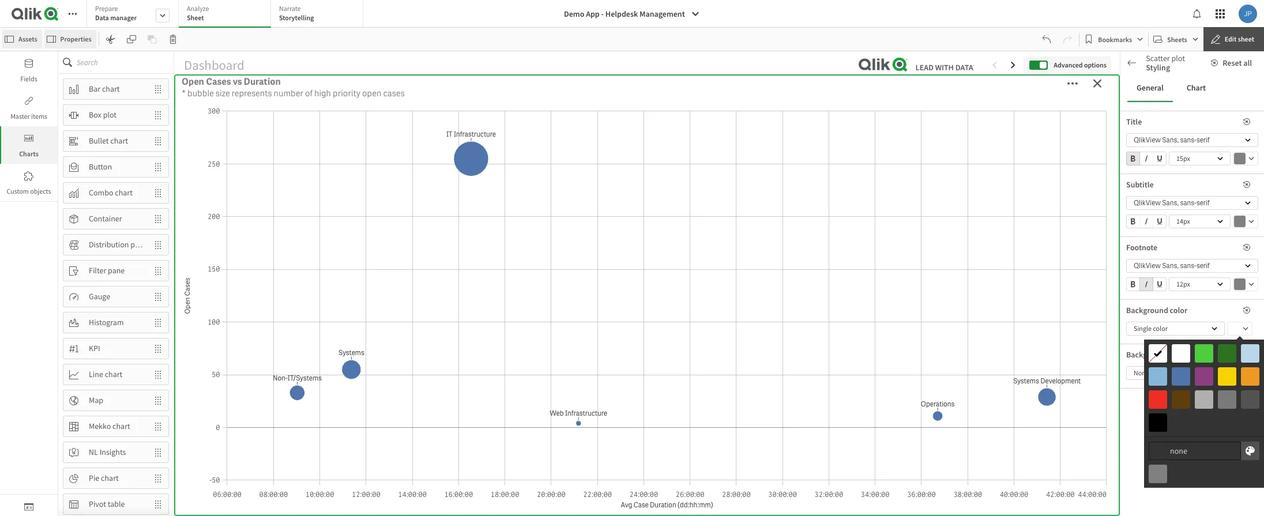 Task type: vqa. For each thing, say whether or not it's contained in the screenshot.


Task type: describe. For each thing, give the bounding box(es) containing it.
container
[[89, 214, 122, 224]]

chart for bullet chart
[[110, 136, 128, 146]]

1 vertical spatial general
[[1136, 156, 1162, 167]]

move image for map
[[148, 391, 168, 411]]

max visible bubbles
[[1127, 437, 1193, 448]]

advanced
[[1054, 60, 1083, 69]]

priority for 72
[[299, 76, 358, 99]]

undo image
[[1043, 35, 1052, 44]]

14px button
[[1170, 215, 1231, 229]]

qlikview sans, sans-serif button for footnote
[[1127, 259, 1259, 273]]

of
[[305, 88, 313, 99]]

edit
[[1225, 35, 1237, 43]]

priority for 203
[[925, 76, 984, 99]]

background color
[[1127, 305, 1188, 316]]

nl insights
[[89, 447, 126, 458]]

grid line spacing
[[1127, 478, 1183, 489]]

demo
[[564, 9, 585, 19]]

if
[[1127, 239, 1131, 248]]

combo chart
[[89, 188, 133, 198]]

button
[[89, 162, 112, 172]]

general button
[[1128, 74, 1174, 102]]

cut image
[[106, 35, 115, 44]]

medium priority cases 142
[[558, 76, 737, 145]]

none button
[[1127, 366, 1259, 380]]

duration
[[244, 76, 281, 88]]

high priority cases 72
[[258, 76, 410, 145]]

move image for kpi
[[148, 339, 168, 359]]

cases inside open cases vs duration * bubble size represents number of high priority open cases
[[206, 76, 231, 88]]

line
[[1143, 478, 1155, 489]]

chart suggestions
[[1148, 63, 1210, 73]]

qlikview sans, sans-serif for footnote
[[1134, 261, 1210, 271]]

cases inside high priority cases 72
[[362, 76, 410, 99]]

plot for box plot
[[103, 110, 117, 120]]

size inside open cases vs duration * bubble size represents number of high priority open cases
[[216, 88, 230, 99]]

reset all
[[1223, 58, 1253, 68]]

line chart
[[89, 369, 123, 380]]

application containing 72
[[0, 0, 1265, 516]]

database image
[[24, 59, 33, 68]]

sans, for footnote
[[1163, 261, 1180, 271]]

master items button
[[0, 89, 58, 126]]

bubble size
[[1127, 362, 1165, 372]]

storytelling
[[279, 13, 314, 22]]

master
[[10, 112, 30, 121]]

move image for bullet chart
[[148, 131, 168, 151]]

options
[[1085, 60, 1107, 69]]

move image for pie chart
[[148, 469, 168, 488]]

142
[[616, 99, 679, 145]]

copy image
[[127, 35, 136, 44]]

0 horizontal spatial you
[[1132, 239, 1142, 248]]

serif for title
[[1197, 136, 1210, 145]]

chart for bar chart
[[102, 84, 120, 94]]

max
[[1127, 437, 1140, 448]]

group for title
[[1127, 152, 1167, 168]]

fields button
[[0, 51, 58, 89]]

group for footnote
[[1127, 278, 1167, 294]]

qlikview for title
[[1134, 136, 1162, 145]]

triangle bottom image
[[1121, 179, 1136, 185]]

type
[[668, 147, 688, 159]]

to right 'set'
[[1228, 248, 1234, 256]]

over
[[279, 348, 299, 360]]

triangle bottom image
[[1121, 276, 1136, 282]]

visible
[[1142, 437, 1164, 448]]

0 vertical spatial state
[[1127, 198, 1144, 209]]

properties button
[[44, 30, 96, 48]]

move image for line chart
[[148, 365, 168, 385]]

navigation off
[[1127, 328, 1163, 352]]

1 vertical spatial styling
[[1149, 302, 1173, 313]]

1 horizontal spatial you
[[1169, 248, 1179, 256]]

open cases vs duration * bubble size represents number of high priority open cases
[[182, 76, 405, 99]]

single
[[1134, 324, 1152, 333]]

&
[[204, 348, 211, 360]]

subtitle
[[1127, 179, 1154, 190]]

12px
[[1177, 280, 1191, 289]]

styling inside scatter plot styling
[[1147, 62, 1171, 73]]

plot for distribution plot
[[131, 240, 144, 250]]

bullet chart
[[89, 136, 128, 146]]

15px button
[[1170, 152, 1231, 166]]

spacing
[[1157, 478, 1183, 489]]

move image for combo chart
[[148, 183, 168, 203]]

demo app - helpdesk management button
[[557, 5, 707, 23]]

charts
[[19, 149, 39, 158]]

james peterson image
[[1239, 5, 1258, 23]]

to left 'set'
[[1196, 248, 1201, 256]]

resolved
[[213, 348, 251, 360]]

move image for filter pane
[[148, 261, 168, 281]]

move image for pivot table
[[148, 495, 168, 514]]

tab list containing general
[[1128, 74, 1258, 102]]

single color button
[[1127, 322, 1225, 336]]

prepare data manager
[[95, 4, 137, 22]]

states
[[1169, 178, 1188, 188]]

by
[[623, 147, 633, 159]]

open & resolved cases over time
[[180, 348, 322, 360]]

reset all button
[[1205, 54, 1262, 72]]

priority
[[333, 88, 361, 99]]

<inherited>.
[[1127, 256, 1161, 265]]

triangle right image
[[1121, 514, 1136, 516]]

pie chart
[[89, 473, 119, 484]]

presentation
[[1136, 275, 1179, 285]]

chart button
[[1178, 74, 1216, 102]]

Search text field
[[77, 51, 174, 73]]

pivot
[[89, 499, 106, 510]]

time
[[301, 348, 322, 360]]

sheets button
[[1152, 30, 1202, 48]]

distribution plot
[[89, 240, 144, 250]]

variables image
[[24, 503, 33, 512]]

move image for mekko chart
[[148, 417, 168, 437]]

next image
[[1243, 302, 1250, 313]]

bar chart
[[89, 84, 120, 94]]

kpi
[[89, 343, 100, 354]]

gauge
[[89, 291, 110, 302]]

chart for chart
[[1187, 83, 1207, 93]]

single color
[[1134, 324, 1168, 333]]

vs
[[233, 76, 242, 88]]

sans, for subtitle
[[1163, 198, 1180, 208]]

properties
[[60, 35, 92, 43]]

bullet
[[89, 136, 109, 146]]

open for open cases vs duration * bubble size represents number of high priority open cases
[[182, 76, 204, 88]]

group for subtitle
[[1127, 215, 1167, 231]]

sheet
[[187, 13, 204, 22]]

scatter
[[1147, 53, 1171, 63]]

if you want to add the object to master visualizations, you need to set state to <inherited>.
[[1127, 239, 1235, 265]]

hex code text field
[[1164, 441, 1241, 462]]

move image for histogram
[[148, 313, 168, 333]]

footnote
[[1127, 242, 1158, 253]]

labels
[[1127, 398, 1149, 409]]

serif for subtitle
[[1197, 198, 1210, 208]]

background for background color
[[1127, 305, 1169, 316]]

chart for line chart
[[105, 369, 123, 380]]

demo app - helpdesk management
[[564, 9, 685, 19]]

prepare
[[95, 4, 118, 13]]



Task type: locate. For each thing, give the bounding box(es) containing it.
off
[[1127, 342, 1137, 352]]

8 move image from the top
[[148, 365, 168, 385]]

1 horizontal spatial plot
[[131, 240, 144, 250]]

delete image
[[168, 35, 177, 44]]

1 vertical spatial state
[[1212, 248, 1227, 256]]

group up want
[[1127, 215, 1167, 231]]

move image
[[148, 105, 168, 125], [148, 157, 168, 177], [148, 209, 168, 229], [148, 235, 168, 255], [148, 261, 168, 281], [148, 287, 168, 307], [148, 313, 168, 333], [148, 365, 168, 385], [148, 391, 168, 411], [148, 469, 168, 488]]

move image right combo chart
[[148, 183, 168, 203]]

1 vertical spatial sans-
[[1181, 198, 1197, 208]]

1 vertical spatial color
[[1154, 324, 1168, 333]]

cases inside medium priority cases 142
[[689, 76, 737, 99]]

suggestions
[[1169, 63, 1210, 73]]

visualizations,
[[1127, 248, 1167, 256]]

to right object
[[1208, 239, 1214, 248]]

0 vertical spatial open
[[182, 76, 204, 88]]

custom
[[7, 187, 29, 196]]

2 vertical spatial serif
[[1197, 261, 1210, 271]]

0 vertical spatial chart
[[1148, 63, 1167, 73]]

bookmarks button
[[1083, 30, 1147, 48]]

chart
[[1148, 63, 1167, 73], [1187, 83, 1207, 93]]

styling up "general" button
[[1147, 62, 1171, 73]]

to
[[1159, 239, 1165, 248], [1208, 239, 1214, 248], [1196, 248, 1201, 256], [1228, 248, 1234, 256]]

sans- for footnote
[[1181, 261, 1197, 271]]

1 vertical spatial serif
[[1197, 198, 1210, 208]]

objects
[[30, 187, 51, 196]]

open expression editor image
[[1233, 452, 1243, 466]]

chart right "mekko" at the bottom of the page
[[113, 421, 130, 432]]

move image right insights
[[148, 443, 168, 462]]

chart right bar
[[102, 84, 120, 94]]

qlikview sans, sans-serif button
[[1127, 133, 1259, 147], [1127, 196, 1259, 210], [1127, 259, 1259, 273]]

3 sans, from the top
[[1163, 261, 1180, 271]]

priority inside medium priority cases 142
[[626, 76, 685, 99]]

distribution
[[89, 240, 129, 250]]

priority for 142
[[626, 76, 685, 99]]

general inside "general" button
[[1137, 83, 1164, 93]]

open left & at the bottom left of page
[[180, 348, 202, 360]]

plot for scatter plot styling
[[1172, 53, 1186, 63]]

qlikview sans, sans-serif up presentation
[[1134, 261, 1210, 271]]

bubble
[[1127, 362, 1151, 372]]

map
[[89, 395, 103, 406]]

serif for footnote
[[1197, 261, 1210, 271]]

open left vs
[[182, 76, 204, 88]]

3 move image from the top
[[148, 183, 168, 203]]

move image for gauge
[[148, 287, 168, 307]]

7 move image from the top
[[148, 313, 168, 333]]

2 qlikview sans, sans-serif from the top
[[1134, 198, 1210, 208]]

open for open cases by priority type
[[572, 147, 594, 159]]

plot
[[1172, 53, 1186, 63], [103, 110, 117, 120], [131, 240, 144, 250]]

tab list
[[87, 0, 368, 29], [1128, 74, 1258, 102]]

0 horizontal spatial size
[[216, 88, 230, 99]]

#808080 image
[[1149, 465, 1168, 484]]

2 qlikview from the top
[[1134, 198, 1162, 208]]

qlikview sans, sans-serif for subtitle
[[1134, 198, 1210, 208]]

next sheet: performance image
[[1009, 60, 1019, 70]]

9 move image from the top
[[148, 391, 168, 411]]

bookmarks
[[1099, 35, 1133, 44]]

plot down sheets
[[1172, 53, 1186, 63]]

styling up "single color"
[[1149, 302, 1173, 313]]

0 horizontal spatial chart
[[1148, 63, 1167, 73]]

2 vertical spatial qlikview sans, sans-serif
[[1134, 261, 1210, 271]]

plot right distribution
[[131, 240, 144, 250]]

size
[[216, 88, 230, 99], [1153, 362, 1165, 372]]

1 vertical spatial qlikview sans, sans-serif
[[1134, 198, 1210, 208]]

box
[[89, 110, 101, 120]]

5 move image from the top
[[148, 417, 168, 437]]

0 vertical spatial general
[[1137, 83, 1164, 93]]

3 sans- from the top
[[1181, 261, 1197, 271]]

chart up "general" button
[[1148, 63, 1167, 73]]

move image left * at the top left
[[148, 79, 168, 99]]

move image left & at the bottom left of page
[[148, 339, 168, 359]]

want
[[1144, 239, 1158, 248]]

0 vertical spatial qlikview
[[1134, 136, 1162, 145]]

group up palette image
[[1127, 278, 1167, 294]]

move image right bullet chart
[[148, 131, 168, 151]]

0 vertical spatial styling
[[1147, 62, 1171, 73]]

state inside if you want to add the object to master visualizations, you need to set state to <inherited>.
[[1212, 248, 1227, 256]]

qlikview sans, sans-serif for title
[[1134, 136, 1210, 145]]

4 move image from the top
[[148, 235, 168, 255]]

advanced options
[[1054, 60, 1107, 69]]

tooltip
[[1145, 336, 1265, 488]]

background image
[[1127, 350, 1192, 360]]

qlikview for subtitle
[[1134, 198, 1162, 208]]

combo
[[89, 188, 113, 198]]

high
[[258, 76, 296, 99]]

1 vertical spatial size
[[1153, 362, 1165, 372]]

2 group from the top
[[1127, 215, 1167, 231]]

3 group from the top
[[1127, 278, 1167, 294]]

0 vertical spatial group
[[1127, 152, 1167, 168]]

cases inside the low priority cases 203
[[987, 76, 1035, 99]]

None text field
[[1127, 451, 1226, 467]]

0 vertical spatial sans-
[[1181, 136, 1197, 145]]

0 horizontal spatial color
[[1154, 324, 1168, 333]]

0 vertical spatial tab list
[[87, 0, 368, 29]]

open inside open cases vs duration * bubble size represents number of high priority open cases
[[182, 76, 204, 88]]

you left the
[[1169, 248, 1179, 256]]

alternate
[[1136, 178, 1167, 188]]

custom objects button
[[0, 164, 58, 201]]

1 vertical spatial tab list
[[1128, 74, 1258, 102]]

2 vertical spatial sans,
[[1163, 261, 1180, 271]]

cases
[[383, 88, 405, 99]]

edit sheet button
[[1204, 27, 1265, 51]]

move image for nl insights
[[148, 443, 168, 462]]

1 qlikview from the top
[[1134, 136, 1162, 145]]

sheets
[[1168, 35, 1188, 44]]

scatter chart image
[[1130, 63, 1139, 73]]

2 vertical spatial qlikview sans, sans-serif button
[[1127, 259, 1259, 273]]

low priority cases 203
[[887, 76, 1035, 145]]

move image for bar chart
[[148, 79, 168, 99]]

1 vertical spatial chart
[[1187, 83, 1207, 93]]

background up "single color"
[[1127, 305, 1169, 316]]

bubble
[[188, 88, 214, 99]]

3 qlikview from the top
[[1134, 261, 1162, 271]]

1 group from the top
[[1127, 152, 1167, 168]]

2 vertical spatial group
[[1127, 278, 1167, 294]]

sans-
[[1181, 136, 1197, 145], [1181, 198, 1197, 208], [1181, 261, 1197, 271]]

1 vertical spatial open
[[572, 147, 594, 159]]

color right single at the bottom right of the page
[[1154, 324, 1168, 333]]

1 qlikview sans, sans-serif button from the top
[[1127, 133, 1259, 147]]

tab list containing prepare
[[87, 0, 368, 29]]

low
[[887, 76, 921, 99]]

move image for distribution plot
[[148, 235, 168, 255]]

size left vs
[[216, 88, 230, 99]]

scatter plot styling
[[1147, 53, 1186, 73]]

custom objects
[[7, 187, 51, 196]]

priority
[[299, 76, 358, 99], [626, 76, 685, 99], [925, 76, 984, 99], [635, 147, 667, 159]]

insights
[[100, 447, 126, 458]]

qlikview sans, sans-serif button up 14px popup button
[[1127, 196, 1259, 210]]

qlikview sans, sans-serif down states
[[1134, 198, 1210, 208]]

1 move image from the top
[[148, 79, 168, 99]]

narrate storytelling
[[279, 4, 314, 22]]

0 vertical spatial size
[[216, 88, 230, 99]]

1 horizontal spatial color
[[1171, 305, 1188, 316]]

0 vertical spatial color
[[1171, 305, 1188, 316]]

sans- for subtitle
[[1181, 198, 1197, 208]]

background
[[1127, 305, 1169, 316], [1127, 350, 1169, 360]]

2 vertical spatial plot
[[131, 240, 144, 250]]

color inside dropdown button
[[1154, 324, 1168, 333]]

qlikview sans, sans-serif button down need
[[1127, 259, 1259, 273]]

1 vertical spatial group
[[1127, 215, 1167, 231]]

1 horizontal spatial chart
[[1187, 83, 1207, 93]]

1 background from the top
[[1127, 305, 1169, 316]]

move image right table
[[148, 495, 168, 514]]

serif
[[1197, 136, 1210, 145], [1197, 198, 1210, 208], [1197, 261, 1210, 271]]

chart for mekko chart
[[113, 421, 130, 432]]

color up "single color" dropdown button
[[1171, 305, 1188, 316]]

qlikview sans, sans-serif button for subtitle
[[1127, 196, 1259, 210]]

2 move image from the top
[[148, 157, 168, 177]]

1 vertical spatial background
[[1127, 350, 1169, 360]]

chart right line
[[105, 369, 123, 380]]

sans, for title
[[1163, 136, 1180, 145]]

color for single color
[[1154, 324, 1168, 333]]

grid
[[1127, 478, 1141, 489]]

pivot table
[[89, 499, 125, 510]]

0 vertical spatial plot
[[1172, 53, 1186, 63]]

mekko
[[89, 421, 111, 432]]

2 background from the top
[[1127, 350, 1169, 360]]

bubbles
[[1165, 437, 1193, 448]]

state right 'set'
[[1212, 248, 1227, 256]]

6 move image from the top
[[148, 287, 168, 307]]

plot inside scatter plot styling
[[1172, 53, 1186, 63]]

represents
[[232, 88, 272, 99]]

move image for button
[[148, 157, 168, 177]]

0 vertical spatial qlikview sans, sans-serif
[[1134, 136, 1210, 145]]

1 vertical spatial qlikview
[[1134, 198, 1162, 208]]

2 sans- from the top
[[1181, 198, 1197, 208]]

chart for combo chart
[[115, 188, 133, 198]]

assets
[[18, 35, 37, 43]]

data
[[95, 13, 109, 22]]

2 horizontal spatial plot
[[1172, 53, 1186, 63]]

bar
[[89, 84, 100, 94]]

group
[[1127, 152, 1167, 168], [1127, 215, 1167, 231], [1127, 278, 1167, 294]]

3 move image from the top
[[148, 209, 168, 229]]

object image
[[24, 134, 33, 143]]

sans- down need
[[1181, 261, 1197, 271]]

background up bubble size in the bottom of the page
[[1127, 350, 1169, 360]]

palette image
[[1133, 303, 1142, 312]]

styling
[[1147, 62, 1171, 73], [1149, 302, 1173, 313]]

sans, down states
[[1163, 198, 1180, 208]]

7 move image from the top
[[148, 495, 168, 514]]

chart right "combo"
[[115, 188, 133, 198]]

qlikview sans, sans-serif button up 15px dropdown button
[[1127, 133, 1259, 147]]

analyze
[[187, 4, 209, 13]]

move image for box plot
[[148, 105, 168, 125]]

reset
[[1223, 58, 1243, 68]]

qlikview down subtitle
[[1134, 198, 1162, 208]]

analyze sheet
[[187, 4, 209, 22]]

you
[[1132, 239, 1142, 248], [1169, 248, 1179, 256]]

size down background image
[[1153, 362, 1165, 372]]

sans, up the '15px'
[[1163, 136, 1180, 145]]

2 serif from the top
[[1197, 198, 1210, 208]]

the
[[1179, 239, 1188, 248]]

5 move image from the top
[[148, 261, 168, 281]]

to left add on the right of the page
[[1159, 239, 1165, 248]]

1 vertical spatial plot
[[103, 110, 117, 120]]

all
[[1244, 58, 1253, 68]]

1 horizontal spatial state
[[1212, 248, 1227, 256]]

serif down 'set'
[[1197, 261, 1210, 271]]

chart right bullet
[[110, 136, 128, 146]]

0 vertical spatial serif
[[1197, 136, 1210, 145]]

0 vertical spatial sans,
[[1163, 136, 1180, 145]]

3 qlikview sans, sans-serif from the top
[[1134, 261, 1210, 271]]

1 horizontal spatial size
[[1153, 362, 1165, 372]]

10 move image from the top
[[148, 469, 168, 488]]

assets button
[[2, 30, 42, 48]]

appearance
[[1127, 134, 1167, 145]]

sans, up presentation
[[1163, 261, 1180, 271]]

none
[[1134, 369, 1150, 377]]

filter
[[89, 265, 106, 276]]

chart for chart suggestions
[[1148, 63, 1167, 73]]

sans- up 14px
[[1181, 198, 1197, 208]]

1 qlikview sans, sans-serif from the top
[[1134, 136, 1210, 145]]

state down subtitle
[[1127, 198, 1144, 209]]

chart right pie
[[101, 473, 119, 484]]

chart inside button
[[1187, 83, 1207, 93]]

priority inside the low priority cases 203
[[925, 76, 984, 99]]

group down appearance
[[1127, 152, 1167, 168]]

qlikview sans, sans-serif up the '15px'
[[1134, 136, 1210, 145]]

application
[[0, 0, 1265, 516]]

2 vertical spatial sans-
[[1181, 261, 1197, 271]]

table
[[108, 499, 125, 510]]

items
[[31, 112, 47, 121]]

sans- for title
[[1181, 136, 1197, 145]]

qlikview down visualizations,
[[1134, 261, 1162, 271]]

general up alternate
[[1136, 156, 1162, 167]]

pane
[[108, 265, 125, 276]]

0 horizontal spatial state
[[1127, 198, 1144, 209]]

2 sans, from the top
[[1163, 198, 1180, 208]]

1 serif from the top
[[1197, 136, 1210, 145]]

appearance tab
[[1121, 129, 1265, 151]]

qlikview for footnote
[[1134, 261, 1162, 271]]

sans- up the '15px'
[[1181, 136, 1197, 145]]

open for open & resolved cases over time
[[180, 348, 202, 360]]

filter pane
[[89, 265, 125, 276]]

1 move image from the top
[[148, 105, 168, 125]]

chart for pie chart
[[101, 473, 119, 484]]

serif up 14px popup button
[[1197, 198, 1210, 208]]

priority inside high priority cases 72
[[299, 76, 358, 99]]

4 move image from the top
[[148, 339, 168, 359]]

image
[[1171, 350, 1192, 360]]

0 horizontal spatial plot
[[103, 110, 117, 120]]

puzzle image
[[24, 171, 33, 181]]

2 qlikview sans, sans-serif button from the top
[[1127, 196, 1259, 210]]

charts button
[[0, 126, 58, 164]]

0 horizontal spatial tab list
[[87, 0, 368, 29]]

1 sans- from the top
[[1181, 136, 1197, 145]]

navigation
[[1127, 328, 1163, 339]]

link image
[[24, 96, 33, 106]]

1 vertical spatial sans,
[[1163, 198, 1180, 208]]

6 move image from the top
[[148, 443, 168, 462]]

0 vertical spatial qlikview sans, sans-serif button
[[1127, 133, 1259, 147]]

chart down suggestions
[[1187, 83, 1207, 93]]

you right 'if'
[[1132, 239, 1142, 248]]

qlikview sans, sans-serif button for title
[[1127, 133, 1259, 147]]

high
[[315, 88, 331, 99]]

move image right mekko chart
[[148, 417, 168, 437]]

line
[[89, 369, 103, 380]]

1 sans, from the top
[[1163, 136, 1180, 145]]

general down scatter chart image at top right
[[1137, 83, 1164, 93]]

plot right box
[[103, 110, 117, 120]]

move image
[[148, 79, 168, 99], [148, 131, 168, 151], [148, 183, 168, 203], [148, 339, 168, 359], [148, 417, 168, 437], [148, 443, 168, 462], [148, 495, 168, 514]]

0 vertical spatial background
[[1127, 305, 1169, 316]]

triangle right image
[[1121, 158, 1136, 164]]

2 vertical spatial qlikview
[[1134, 261, 1162, 271]]

1 vertical spatial qlikview sans, sans-serif button
[[1127, 196, 1259, 210]]

3 qlikview sans, sans-serif button from the top
[[1127, 259, 1259, 273]]

2 vertical spatial open
[[180, 348, 202, 360]]

open left by
[[572, 147, 594, 159]]

background for background image
[[1127, 350, 1169, 360]]

72
[[313, 99, 355, 145]]

2 move image from the top
[[148, 131, 168, 151]]

qlikview down "title" on the top right of the page
[[1134, 136, 1162, 145]]

serif up 15px dropdown button
[[1197, 136, 1210, 145]]

move image for container
[[148, 209, 168, 229]]

1 horizontal spatial tab list
[[1128, 74, 1258, 102]]

3 serif from the top
[[1197, 261, 1210, 271]]

color for background color
[[1171, 305, 1188, 316]]



